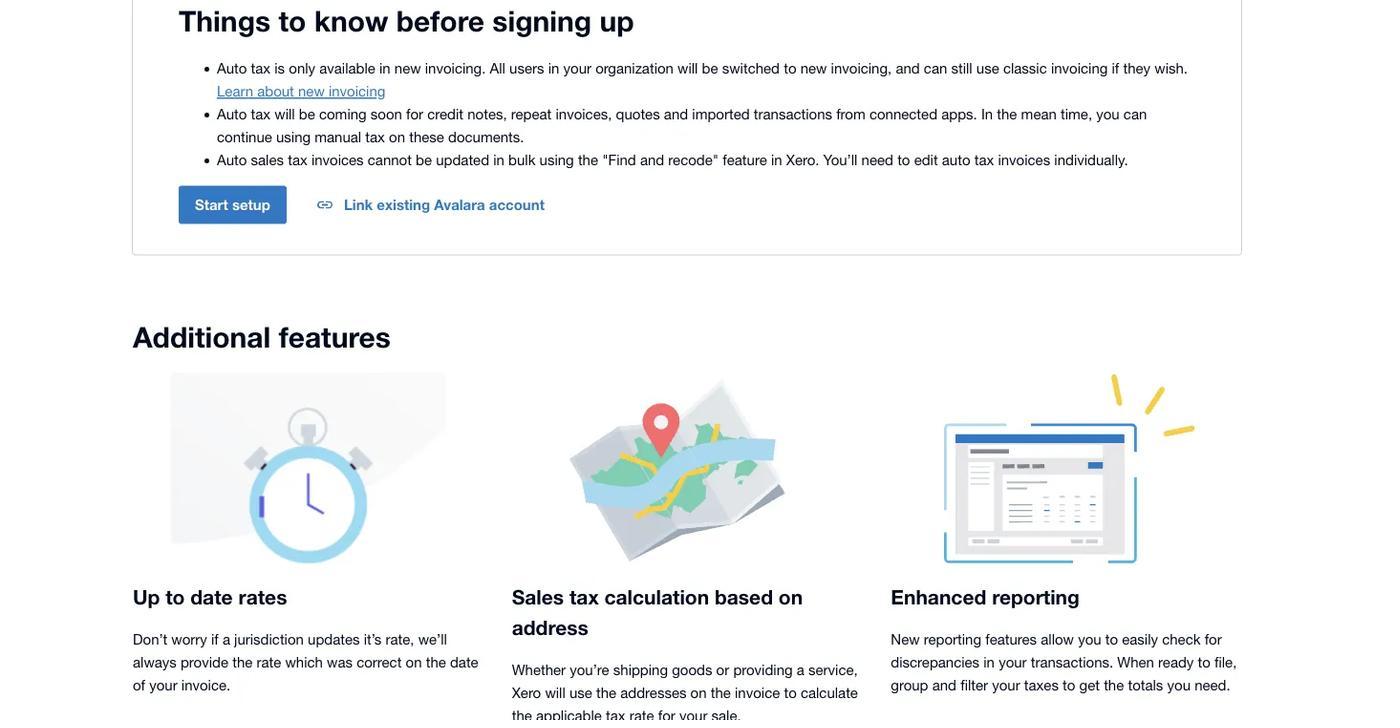 Task type: locate. For each thing, give the bounding box(es) containing it.
file,
[[1215, 654, 1237, 670]]

new down only
[[298, 83, 325, 99]]

1 horizontal spatial reporting
[[992, 585, 1080, 609]]

auto down learn
[[217, 106, 247, 122]]

0 horizontal spatial a
[[223, 631, 230, 648]]

rate inside whether you're shipping goods or providing a service, xero will use the addresses on the invoice to calculate the applicable tax rate for your sale.
[[630, 707, 654, 721]]

invoicing,
[[831, 60, 892, 76]]

you down the ready
[[1168, 677, 1191, 693]]

2 vertical spatial auto
[[217, 151, 247, 168]]

provide
[[181, 654, 228, 670]]

will right organization
[[678, 60, 698, 76]]

1 vertical spatial auto
[[217, 106, 247, 122]]

auto
[[942, 151, 971, 168]]

individually.
[[1055, 151, 1128, 168]]

the right get at the right of the page
[[1104, 677, 1124, 693]]

they
[[1123, 60, 1151, 76]]

your right of
[[149, 677, 177, 693]]

start setup
[[195, 196, 270, 214]]

on inside 'don't worry if a jurisdiction updates it's rate, we'll always provide the rate which was correct on the date of your invoice.'
[[406, 654, 422, 670]]

1 vertical spatial be
[[299, 106, 315, 122]]

1 vertical spatial features
[[986, 631, 1037, 648]]

rate down addresses
[[630, 707, 654, 721]]

the down xero
[[512, 707, 532, 721]]

to left easily
[[1106, 631, 1118, 648]]

tax
[[251, 60, 271, 76], [251, 106, 271, 122], [365, 129, 385, 145], [288, 151, 307, 168], [975, 151, 994, 168], [570, 585, 599, 609], [606, 707, 626, 721]]

0 horizontal spatial features
[[279, 320, 391, 354]]

0 vertical spatial rate
[[257, 654, 281, 670]]

1 auto from the top
[[217, 60, 247, 76]]

2 vertical spatial be
[[416, 151, 432, 168]]

you
[[1097, 106, 1120, 122], [1078, 631, 1102, 648], [1168, 677, 1191, 693]]

connected
[[870, 106, 938, 122]]

0 horizontal spatial if
[[211, 631, 219, 648]]

rate
[[257, 654, 281, 670], [630, 707, 654, 721]]

sale.
[[712, 707, 741, 721]]

0 horizontal spatial can
[[924, 60, 947, 76]]

if
[[1112, 60, 1120, 76], [211, 631, 219, 648]]

in up filter
[[984, 654, 995, 670]]

reporting up the discrepancies
[[924, 631, 982, 648]]

features inside new reporting features allow you to easily check for discrepancies in your transactions. when ready to file, group and filter your taxes to get the totals you need.
[[986, 631, 1037, 648]]

0 vertical spatial for
[[406, 106, 424, 122]]

invoices
[[311, 151, 364, 168], [998, 151, 1051, 168]]

tax right auto
[[975, 151, 994, 168]]

0 vertical spatial will
[[678, 60, 698, 76]]

rates
[[238, 585, 287, 609]]

0 horizontal spatial use
[[570, 684, 592, 701]]

be down the learn about new invoicing 'link'
[[299, 106, 315, 122]]

to left get at the right of the page
[[1063, 677, 1076, 693]]

0 horizontal spatial invoicing
[[329, 83, 386, 99]]

1 horizontal spatial rate
[[630, 707, 654, 721]]

auto down continue
[[217, 151, 247, 168]]

1 vertical spatial invoicing
[[329, 83, 386, 99]]

1 vertical spatial reporting
[[924, 631, 982, 648]]

a left service,
[[797, 661, 805, 678]]

0 vertical spatial reporting
[[992, 585, 1080, 609]]

1 vertical spatial a
[[797, 661, 805, 678]]

enhanced
[[891, 585, 987, 609]]

1 horizontal spatial will
[[545, 684, 566, 701]]

3 auto from the top
[[217, 151, 247, 168]]

1 vertical spatial date
[[450, 654, 479, 670]]

rate,
[[386, 631, 414, 648]]

don't worry if a jurisdiction updates it's rate, we'll always provide the rate which was correct on the date of your invoice.
[[133, 631, 479, 693]]

0 horizontal spatial invoices
[[311, 151, 364, 168]]

existing
[[377, 196, 430, 214]]

in right users
[[548, 60, 559, 76]]

for down addresses
[[658, 707, 676, 721]]

switched
[[722, 60, 780, 76]]

whether you're shipping goods or providing a service, xero will use the addresses on the invoice to calculate the applicable tax rate for your sale.
[[512, 661, 858, 721]]

date up worry on the bottom left of page
[[190, 585, 233, 609]]

on down goods
[[691, 684, 707, 701]]

applicable
[[536, 707, 602, 721]]

taxes
[[1024, 677, 1059, 693]]

invoices down manual
[[311, 151, 364, 168]]

if left they
[[1112, 60, 1120, 76]]

will up applicable
[[545, 684, 566, 701]]

new left invoicing,
[[801, 60, 827, 76]]

all
[[490, 60, 506, 76]]

totals
[[1128, 677, 1164, 693]]

your inside 'don't worry if a jurisdiction updates it's rate, we'll always provide the rate which was correct on the date of your invoice.'
[[149, 677, 177, 693]]

about
[[257, 83, 294, 99]]

for up these
[[406, 106, 424, 122]]

setup
[[232, 196, 270, 214]]

auto up learn
[[217, 60, 247, 76]]

new down things to know before signing up
[[395, 60, 421, 76]]

your up invoices,
[[563, 60, 592, 76]]

shipping
[[613, 661, 668, 678]]

using up sales
[[276, 129, 311, 145]]

1 horizontal spatial be
[[416, 151, 432, 168]]

tax up address
[[570, 585, 599, 609]]

1 vertical spatial can
[[1124, 106, 1147, 122]]

available
[[319, 60, 375, 76]]

use right still
[[977, 60, 1000, 76]]

and up the connected at top right
[[896, 60, 920, 76]]

will down about on the top left
[[275, 106, 295, 122]]

the up sale.
[[711, 684, 731, 701]]

0 horizontal spatial using
[[276, 129, 311, 145]]

correct
[[357, 654, 402, 670]]

invoicing down available
[[329, 83, 386, 99]]

on down rate,
[[406, 654, 422, 670]]

on right based
[[779, 585, 803, 609]]

1 vertical spatial rate
[[630, 707, 654, 721]]

invoice
[[735, 684, 780, 701]]

enhanced reporting
[[891, 585, 1080, 609]]

use
[[977, 60, 1000, 76], [570, 684, 592, 701]]

1 vertical spatial use
[[570, 684, 592, 701]]

the inside new reporting features allow you to easily check for discrepancies in your transactions. when ready to file, group and filter your taxes to get the totals you need.
[[1104, 677, 1124, 693]]

xero.
[[786, 151, 820, 168]]

need.
[[1195, 677, 1231, 693]]

1 vertical spatial you
[[1078, 631, 1102, 648]]

0 vertical spatial auto
[[217, 60, 247, 76]]

a inside whether you're shipping goods or providing a service, xero will use the addresses on the invoice to calculate the applicable tax rate for your sale.
[[797, 661, 805, 678]]

allow
[[1041, 631, 1074, 648]]

rate down jurisdiction
[[257, 654, 281, 670]]

to left edit
[[898, 151, 910, 168]]

recode"
[[668, 151, 719, 168]]

0 vertical spatial be
[[702, 60, 718, 76]]

1 horizontal spatial use
[[977, 60, 1000, 76]]

to right invoice
[[784, 684, 797, 701]]

can down they
[[1124, 106, 1147, 122]]

date
[[190, 585, 233, 609], [450, 654, 479, 670]]

these
[[409, 129, 444, 145]]

a
[[223, 631, 230, 648], [797, 661, 805, 678]]

you're
[[570, 661, 609, 678]]

always
[[133, 654, 177, 670]]

invoices,
[[556, 106, 612, 122]]

can
[[924, 60, 947, 76], [1124, 106, 1147, 122]]

new
[[891, 631, 920, 648]]

using right the bulk
[[540, 151, 574, 168]]

2 vertical spatial for
[[658, 707, 676, 721]]

tax down soon
[[365, 129, 385, 145]]

be left switched
[[702, 60, 718, 76]]

your right filter
[[992, 677, 1020, 693]]

to
[[279, 3, 306, 38], [784, 60, 797, 76], [898, 151, 910, 168], [166, 585, 185, 609], [1106, 631, 1118, 648], [1198, 654, 1211, 670], [1063, 677, 1076, 693], [784, 684, 797, 701]]

your left sale.
[[680, 707, 708, 721]]

0 vertical spatial use
[[977, 60, 1000, 76]]

to left the file,
[[1198, 654, 1211, 670]]

your
[[563, 60, 592, 76], [999, 654, 1027, 670], [149, 677, 177, 693], [992, 677, 1020, 693], [680, 707, 708, 721]]

invoices down mean
[[998, 151, 1051, 168]]

sales
[[512, 585, 564, 609]]

on up "cannot"
[[389, 129, 405, 145]]

1 vertical spatial using
[[540, 151, 574, 168]]

start
[[195, 196, 228, 214]]

0 horizontal spatial date
[[190, 585, 233, 609]]

imported
[[692, 106, 750, 122]]

additional
[[133, 320, 271, 354]]

a up provide
[[223, 631, 230, 648]]

1 vertical spatial if
[[211, 631, 219, 648]]

reporting inside new reporting features allow you to easily check for discrepancies in your transactions. when ready to file, group and filter your taxes to get the totals you need.
[[924, 631, 982, 648]]

1 horizontal spatial if
[[1112, 60, 1120, 76]]

1 horizontal spatial for
[[658, 707, 676, 721]]

up
[[600, 3, 634, 38]]

0 vertical spatial features
[[279, 320, 391, 354]]

0 vertical spatial a
[[223, 631, 230, 648]]

0 horizontal spatial rate
[[257, 654, 281, 670]]

1 horizontal spatial date
[[450, 654, 479, 670]]

the down "you're" on the left bottom of the page
[[596, 684, 617, 701]]

whether
[[512, 661, 566, 678]]

reporting up allow
[[992, 585, 1080, 609]]

0 horizontal spatial new
[[298, 83, 325, 99]]

1 vertical spatial for
[[1205, 631, 1222, 648]]

sales
[[251, 151, 284, 168]]

your inside whether you're shipping goods or providing a service, xero will use the addresses on the invoice to calculate the applicable tax rate for your sale.
[[680, 707, 708, 721]]

in inside new reporting features allow you to easily check for discrepancies in your transactions. when ready to file, group and filter your taxes to get the totals you need.
[[984, 654, 995, 670]]

continue
[[217, 129, 272, 145]]

you up transactions.
[[1078, 631, 1102, 648]]

2 vertical spatial will
[[545, 684, 566, 701]]

cannot
[[368, 151, 412, 168]]

date left whether
[[450, 654, 479, 670]]

repeat
[[511, 106, 552, 122]]

1 horizontal spatial invoices
[[998, 151, 1051, 168]]

the
[[997, 106, 1017, 122], [578, 151, 598, 168], [232, 654, 253, 670], [426, 654, 446, 670], [1104, 677, 1124, 693], [596, 684, 617, 701], [711, 684, 731, 701], [512, 707, 532, 721]]

will
[[678, 60, 698, 76], [275, 106, 295, 122], [545, 684, 566, 701]]

can left still
[[924, 60, 947, 76]]

2 horizontal spatial for
[[1205, 631, 1222, 648]]

updated
[[436, 151, 489, 168]]

for up the file,
[[1205, 631, 1222, 648]]

rate inside 'don't worry if a jurisdiction updates it's rate, we'll always provide the rate which was correct on the date of your invoice.'
[[257, 654, 281, 670]]

reporting for enhanced
[[992, 585, 1080, 609]]

1 vertical spatial will
[[275, 106, 295, 122]]

ready
[[1158, 654, 1194, 670]]

0 vertical spatial you
[[1097, 106, 1120, 122]]

for inside whether you're shipping goods or providing a service, xero will use the addresses on the invoice to calculate the applicable tax rate for your sale.
[[658, 707, 676, 721]]

easily
[[1122, 631, 1158, 648]]

1 horizontal spatial features
[[986, 631, 1037, 648]]

0 horizontal spatial for
[[406, 106, 424, 122]]

and
[[896, 60, 920, 76], [664, 106, 688, 122], [640, 151, 664, 168], [933, 677, 957, 693]]

only
[[289, 60, 315, 76]]

date inside 'don't worry if a jurisdiction updates it's rate, we'll always provide the rate which was correct on the date of your invoice.'
[[450, 654, 479, 670]]

0 horizontal spatial reporting
[[924, 631, 982, 648]]

1 horizontal spatial invoicing
[[1051, 60, 1108, 76]]

reporting
[[992, 585, 1080, 609], [924, 631, 982, 648]]

is
[[275, 60, 285, 76]]

be down these
[[416, 151, 432, 168]]

invoicing up time,
[[1051, 60, 1108, 76]]

0 vertical spatial using
[[276, 129, 311, 145]]

will inside whether you're shipping goods or providing a service, xero will use the addresses on the invoice to calculate the applicable tax rate for your sale.
[[545, 684, 566, 701]]

when
[[1118, 654, 1155, 670]]

tax down addresses
[[606, 707, 626, 721]]

use up applicable
[[570, 684, 592, 701]]

filter
[[961, 677, 988, 693]]

and right "find
[[640, 151, 664, 168]]

0 vertical spatial if
[[1112, 60, 1120, 76]]

tax inside sales tax calculation based on address
[[570, 585, 599, 609]]

you right time,
[[1097, 106, 1120, 122]]

if up provide
[[211, 631, 219, 648]]

on
[[389, 129, 405, 145], [779, 585, 803, 609], [406, 654, 422, 670], [691, 684, 707, 701]]

addresses
[[621, 684, 687, 701]]

1 horizontal spatial a
[[797, 661, 805, 678]]

0 vertical spatial can
[[924, 60, 947, 76]]

0 horizontal spatial be
[[299, 106, 315, 122]]

and down the discrepancies
[[933, 677, 957, 693]]



Task type: vqa. For each thing, say whether or not it's contained in the screenshot.
tax
yes



Task type: describe. For each thing, give the bounding box(es) containing it.
quotes
[[616, 106, 660, 122]]

sales tax calculation based on address
[[512, 585, 803, 640]]

feature
[[723, 151, 767, 168]]

to up only
[[279, 3, 306, 38]]

updates
[[308, 631, 360, 648]]

on inside whether you're shipping goods or providing a service, xero will use the addresses on the invoice to calculate the applicable tax rate for your sale.
[[691, 684, 707, 701]]

2 horizontal spatial will
[[678, 60, 698, 76]]

we'll
[[418, 631, 447, 648]]

if inside 'don't worry if a jurisdiction updates it's rate, we'll always provide the rate which was correct on the date of your invoice.'
[[211, 631, 219, 648]]

1 horizontal spatial using
[[540, 151, 574, 168]]

invoice.
[[181, 677, 231, 693]]

link
[[344, 196, 373, 214]]

the down jurisdiction
[[232, 654, 253, 670]]

mean
[[1021, 106, 1057, 122]]

in
[[981, 106, 993, 122]]

in right available
[[379, 60, 391, 76]]

the right in
[[997, 106, 1017, 122]]

avalara
[[434, 196, 485, 214]]

0 vertical spatial invoicing
[[1051, 60, 1108, 76]]

0 horizontal spatial will
[[275, 106, 295, 122]]

group
[[891, 677, 929, 693]]

0 vertical spatial date
[[190, 585, 233, 609]]

notes,
[[468, 106, 507, 122]]

use inside whether you're shipping goods or providing a service, xero will use the addresses on the invoice to calculate the applicable tax rate for your sale.
[[570, 684, 592, 701]]

use inside auto tax is only available in new invoicing. all users in your organization will be switched to new invoicing, and can still use classic invoicing if they wish. learn about new invoicing auto tax will be coming soon for credit notes, repeat invoices, quotes and imported transactions from connected apps. in the mean time, you can continue using manual tax on these documents. auto sales tax invoices cannot be updated in bulk using the "find and recode" feature in xero. you'll need to edit auto tax invoices individually.
[[977, 60, 1000, 76]]

apps.
[[942, 106, 978, 122]]

reporting for new
[[924, 631, 982, 648]]

things to know before signing up
[[179, 3, 634, 38]]

invoicing.
[[425, 60, 486, 76]]

tax left "is"
[[251, 60, 271, 76]]

jurisdiction
[[234, 631, 304, 648]]

a inside 'don't worry if a jurisdiction updates it's rate, we'll always provide the rate which was correct on the date of your invoice.'
[[223, 631, 230, 648]]

on inside auto tax is only available in new invoicing. all users in your organization will be switched to new invoicing, and can still use classic invoicing if they wish. learn about new invoicing auto tax will be coming soon for credit notes, repeat invoices, quotes and imported transactions from connected apps. in the mean time, you can continue using manual tax on these documents. auto sales tax invoices cannot be updated in bulk using the "find and recode" feature in xero. you'll need to edit auto tax invoices individually.
[[389, 129, 405, 145]]

on inside sales tax calculation based on address
[[779, 585, 803, 609]]

if inside auto tax is only available in new invoicing. all users in your organization will be switched to new invoicing, and can still use classic invoicing if they wish. learn about new invoicing auto tax will be coming soon for credit notes, repeat invoices, quotes and imported transactions from connected apps. in the mean time, you can continue using manual tax on these documents. auto sales tax invoices cannot be updated in bulk using the "find and recode" feature in xero. you'll need to edit auto tax invoices individually.
[[1112, 60, 1120, 76]]

calculation
[[605, 585, 709, 609]]

and inside new reporting features allow you to easily check for discrepancies in your transactions. when ready to file, group and filter your taxes to get the totals you need.
[[933, 677, 957, 693]]

up to date rates
[[133, 585, 287, 609]]

which
[[285, 654, 323, 670]]

your up the taxes at the right of page
[[999, 654, 1027, 670]]

users
[[510, 60, 544, 76]]

don't
[[133, 631, 167, 648]]

classic
[[1003, 60, 1047, 76]]

still
[[951, 60, 973, 76]]

was
[[327, 654, 353, 670]]

2 horizontal spatial new
[[801, 60, 827, 76]]

account
[[489, 196, 545, 214]]

the down we'll
[[426, 654, 446, 670]]

to inside whether you're shipping goods or providing a service, xero will use the addresses on the invoice to calculate the applicable tax rate for your sale.
[[784, 684, 797, 701]]

transactions
[[754, 106, 832, 122]]

calculate
[[801, 684, 858, 701]]

2 invoices from the left
[[998, 151, 1051, 168]]

get
[[1080, 677, 1100, 693]]

you inside auto tax is only available in new invoicing. all users in your organization will be switched to new invoicing, and can still use classic invoicing if they wish. learn about new invoicing auto tax will be coming soon for credit notes, repeat invoices, quotes and imported transactions from connected apps. in the mean time, you can continue using manual tax on these documents. auto sales tax invoices cannot be updated in bulk using the "find and recode" feature in xero. you'll need to edit auto tax invoices individually.
[[1097, 106, 1120, 122]]

things
[[179, 3, 271, 38]]

learn about new invoicing link
[[217, 83, 386, 99]]

2 horizontal spatial be
[[702, 60, 718, 76]]

bulk
[[509, 151, 536, 168]]

know
[[314, 3, 388, 38]]

for inside new reporting features allow you to easily check for discrepancies in your transactions. when ready to file, group and filter your taxes to get the totals you need.
[[1205, 631, 1222, 648]]

before
[[396, 3, 485, 38]]

discrepancies
[[891, 654, 980, 670]]

providing
[[733, 661, 793, 678]]

credit
[[428, 106, 464, 122]]

documents.
[[448, 129, 524, 145]]

your inside auto tax is only available in new invoicing. all users in your organization will be switched to new invoicing, and can still use classic invoicing if they wish. learn about new invoicing auto tax will be coming soon for credit notes, repeat invoices, quotes and imported transactions from connected apps. in the mean time, you can continue using manual tax on these documents. auto sales tax invoices cannot be updated in bulk using the "find and recode" feature in xero. you'll need to edit auto tax invoices individually.
[[563, 60, 592, 76]]

2 auto from the top
[[217, 106, 247, 122]]

and right 'quotes'
[[664, 106, 688, 122]]

soon
[[371, 106, 402, 122]]

address
[[512, 616, 589, 640]]

auto tax is only available in new invoicing. all users in your organization will be switched to new invoicing, and can still use classic invoicing if they wish. learn about new invoicing auto tax will be coming soon for credit notes, repeat invoices, quotes and imported transactions from connected apps. in the mean time, you can continue using manual tax on these documents. auto sales tax invoices cannot be updated in bulk using the "find and recode" feature in xero. you'll need to edit auto tax invoices individually.
[[217, 60, 1188, 168]]

service,
[[809, 661, 858, 678]]

need
[[862, 151, 894, 168]]

new reporting features allow you to easily check for discrepancies in your transactions. when ready to file, group and filter your taxes to get the totals you need.
[[891, 631, 1237, 693]]

in left xero.
[[771, 151, 782, 168]]

start setup button
[[179, 186, 287, 224]]

in left the bulk
[[493, 151, 505, 168]]

xero
[[512, 684, 541, 701]]

it's
[[364, 631, 382, 648]]

wish.
[[1155, 60, 1188, 76]]

learn
[[217, 83, 253, 99]]

from
[[836, 106, 866, 122]]

to right up
[[166, 585, 185, 609]]

tax inside whether you're shipping goods or providing a service, xero will use the addresses on the invoice to calculate the applicable tax rate for your sale.
[[606, 707, 626, 721]]

coming
[[319, 106, 367, 122]]

manual
[[315, 129, 361, 145]]

worry
[[171, 631, 207, 648]]

tax down about on the top left
[[251, 106, 271, 122]]

based
[[715, 585, 773, 609]]

up
[[133, 585, 160, 609]]

for inside auto tax is only available in new invoicing. all users in your organization will be switched to new invoicing, and can still use classic invoicing if they wish. learn about new invoicing auto tax will be coming soon for credit notes, repeat invoices, quotes and imported transactions from connected apps. in the mean time, you can continue using manual tax on these documents. auto sales tax invoices cannot be updated in bulk using the "find and recode" feature in xero. you'll need to edit auto tax invoices individually.
[[406, 106, 424, 122]]

time,
[[1061, 106, 1093, 122]]

additional features
[[133, 320, 391, 354]]

the left "find
[[578, 151, 598, 168]]

link existing avalara account
[[344, 196, 545, 214]]

tax right sales
[[288, 151, 307, 168]]

to right switched
[[784, 60, 797, 76]]

2 vertical spatial you
[[1168, 677, 1191, 693]]

"find
[[602, 151, 636, 168]]

you'll
[[824, 151, 858, 168]]

edit
[[914, 151, 938, 168]]

1 invoices from the left
[[311, 151, 364, 168]]

organization
[[596, 60, 674, 76]]

check
[[1162, 631, 1201, 648]]

1 horizontal spatial new
[[395, 60, 421, 76]]

1 horizontal spatial can
[[1124, 106, 1147, 122]]



